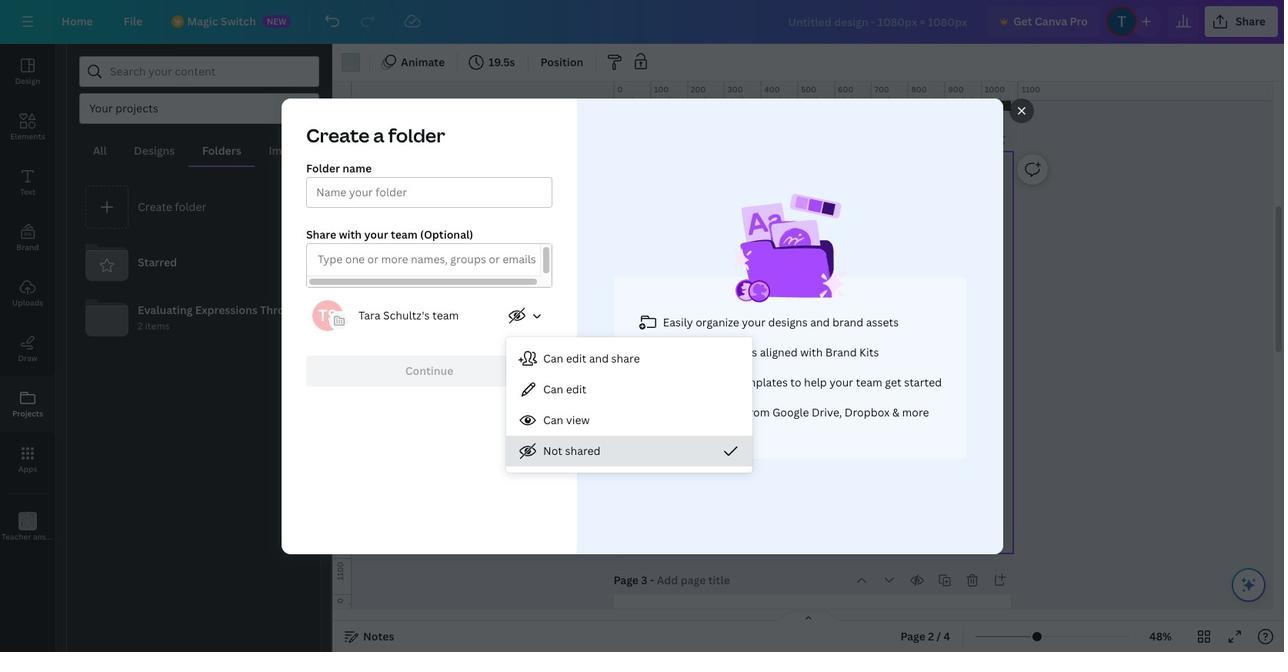 Task type: locate. For each thing, give the bounding box(es) containing it.
0 horizontal spatial page
[[614, 573, 639, 587]]

sour
[[767, 407, 783, 418]]

2 vertical spatial can
[[543, 413, 564, 427]]

edit up can edit
[[566, 351, 587, 366]]

can edit and share
[[543, 351, 640, 366]]

can view button
[[507, 405, 753, 436]]

1 vertical spatial page
[[901, 629, 926, 644]]

organize
[[696, 314, 739, 329]]

1 vertical spatial team
[[432, 308, 459, 322]]

with inside the macaroons lava cake with ice cream
[[805, 466, 821, 477]]

salmon
[[785, 407, 811, 418]]

folders button
[[189, 136, 255, 166]]

1 horizontal spatial brand
[[700, 375, 732, 389]]

macaroons
[[793, 454, 832, 465]]

&
[[892, 405, 900, 419]]

magic
[[187, 14, 218, 28]]

drive,
[[812, 405, 842, 419]]

your
[[364, 227, 388, 241], [742, 314, 766, 329], [692, 344, 715, 359], [830, 375, 853, 389]]

Design title text field
[[776, 6, 982, 37]]

create up folder name
[[306, 122, 369, 147]]

home link
[[49, 6, 105, 37]]

can
[[543, 351, 564, 366], [543, 382, 564, 396], [543, 413, 564, 427]]

folder up starred button
[[175, 199, 206, 214]]

can up can edit
[[543, 351, 564, 366]]

2 left /
[[929, 629, 935, 644]]

google
[[772, 405, 809, 419]]

folder inside 'button'
[[175, 199, 206, 214]]

with down "macaroons"
[[805, 466, 821, 477]]

through
[[260, 303, 304, 317]]

apps
[[18, 463, 37, 474]]

bread
[[828, 326, 848, 337]]

with down 'garlic'
[[800, 344, 823, 359]]

continue button
[[306, 355, 552, 386]]

fresh
[[804, 395, 823, 406]]

0 horizontal spatial create
[[138, 199, 172, 214]]

-
[[650, 573, 655, 587]]

3 can from the top
[[543, 413, 564, 427]]

share
[[306, 227, 336, 241]]

2 vertical spatial create
[[663, 375, 698, 389]]

page
[[614, 573, 639, 587], [901, 629, 926, 644]]

canva
[[1035, 14, 1068, 28]]

2 can from the top
[[543, 382, 564, 396]]

designs down organize
[[718, 344, 757, 359]]

started
[[904, 375, 942, 389]]

text button
[[0, 155, 55, 210]]

tara schultz's team
[[358, 308, 459, 322]]

0 vertical spatial edit
[[566, 351, 587, 366]]

create up "starred"
[[138, 199, 172, 214]]

not shared option
[[507, 436, 753, 466]]

0 horizontal spatial 2
[[138, 320, 143, 333]]

keys
[[62, 531, 78, 542]]

lava
[[768, 466, 785, 477]]

page left /
[[901, 629, 926, 644]]

chili
[[772, 314, 788, 325]]

team right 'schultz's'
[[432, 308, 459, 322]]

tara schultz's team image
[[312, 300, 343, 331]]

1 horizontal spatial page
[[901, 629, 926, 644]]

0 vertical spatial designs
[[768, 314, 808, 329]]

2
[[138, 320, 143, 333], [929, 629, 935, 644]]

images
[[269, 143, 306, 158]]

can left view
[[543, 413, 564, 427]]

page inside button
[[901, 629, 926, 644]]

2 vertical spatial team
[[856, 375, 882, 389]]

can inside option
[[543, 351, 564, 366]]

entrees
[[787, 366, 839, 383]]

evaluating expressions through pemdas 2 items
[[138, 303, 352, 333]]

chili lime shrimp cups caprese garlic bread quinoa tomato salad bites
[[766, 314, 859, 349]]

0 horizontal spatial designs
[[718, 344, 757, 359]]

Page title text field
[[657, 573, 732, 588]]

switch
[[221, 14, 256, 28]]

from
[[745, 405, 770, 419]]

folder right a
[[388, 122, 445, 147]]

chicken up the fresh
[[798, 383, 825, 394]]

0 horizontal spatial team
[[391, 227, 417, 241]]

0 vertical spatial 2
[[138, 320, 143, 333]]

page 2 / 4 button
[[895, 624, 957, 649]]

0 horizontal spatial brand
[[16, 242, 39, 252]]

create
[[306, 122, 369, 147], [138, 199, 172, 214], [663, 375, 698, 389]]

1 horizontal spatial create
[[306, 122, 369, 147]]

1 vertical spatial create
[[138, 199, 172, 214]]

folders
[[202, 143, 242, 158]]

evaluating
[[138, 303, 193, 317]]

get
[[885, 375, 902, 389]]

all button
[[79, 136, 120, 166]]

edit inside can edit and share button
[[566, 351, 587, 366]]

chicken up sour
[[757, 395, 785, 406]]

2 edit from the top
[[566, 382, 587, 396]]

and down appetizers
[[810, 314, 830, 329]]

1 can from the top
[[543, 351, 564, 366]]

19.5s
[[489, 55, 515, 69]]

can view
[[543, 413, 590, 427]]

1 horizontal spatial 2
[[929, 629, 935, 644]]

page for page 3 -
[[614, 573, 639, 587]]

hide image
[[332, 311, 342, 385]]

design button
[[0, 44, 55, 99]]

1 vertical spatial chicken
[[757, 395, 785, 406]]

side panel tab list
[[0, 44, 78, 555]]

create up import in the bottom right of the page
[[663, 375, 698, 389]]

main menu bar
[[0, 0, 1285, 44]]

projects
[[12, 408, 43, 419]]

can for can edit and share
[[543, 351, 564, 366]]

can inside "button"
[[543, 413, 564, 427]]

0 horizontal spatial chicken
[[757, 395, 785, 406]]

1 vertical spatial 2
[[929, 629, 935, 644]]

edit up view
[[566, 382, 587, 396]]

can view option
[[507, 405, 753, 436]]

2 horizontal spatial brand
[[825, 344, 857, 359]]

0 vertical spatial can
[[543, 351, 564, 366]]

share
[[612, 351, 640, 366]]

text
[[20, 186, 35, 197]]

to
[[790, 375, 801, 389]]

1 vertical spatial and
[[589, 351, 609, 366]]

and
[[810, 314, 830, 329], [589, 351, 609, 366]]

create folder
[[138, 199, 206, 214]]

2 horizontal spatial create
[[663, 375, 698, 389]]

salad
[[822, 338, 840, 349]]

brand up content
[[700, 375, 732, 389]]

1 horizontal spatial folder
[[388, 122, 445, 147]]

can up can view
[[543, 382, 564, 396]]

create inside 'button'
[[138, 199, 172, 214]]

elements button
[[0, 99, 55, 155]]

1 vertical spatial folder
[[175, 199, 206, 214]]

team up "salsa"
[[856, 375, 882, 389]]

designs up quinoa
[[768, 314, 808, 329]]

dropbox
[[845, 405, 890, 419]]

and left share at the left bottom of page
[[589, 351, 609, 366]]

4
[[944, 629, 951, 644]]

your right share
[[364, 227, 388, 241]]

0 vertical spatial create
[[306, 122, 369, 147]]

brand down bread
[[825, 344, 857, 359]]

Search your content search field
[[110, 57, 309, 86]]

1 vertical spatial can
[[543, 382, 564, 396]]

can for can view
[[543, 413, 564, 427]]

kits
[[860, 344, 879, 359]]

edit inside can edit button
[[566, 382, 587, 396]]

0 horizontal spatial folder
[[175, 199, 206, 214]]

2 vertical spatial brand
[[700, 375, 732, 389]]

0 vertical spatial brand
[[16, 242, 39, 252]]

page left 3
[[614, 573, 639, 587]]

starred button
[[79, 235, 308, 290]]

1 vertical spatial edit
[[566, 382, 587, 396]]

your up cherry at the bottom of page
[[830, 375, 853, 389]]

brand up uploads button
[[16, 242, 39, 252]]

1 vertical spatial brand
[[825, 344, 857, 359]]

folder
[[388, 122, 445, 147], [175, 199, 206, 214]]

0 vertical spatial page
[[614, 573, 639, 587]]

caprese
[[777, 326, 804, 337]]

folder name
[[306, 161, 371, 175]]

can edit and share option
[[507, 343, 753, 374]]

more
[[902, 405, 929, 419]]

;
[[27, 533, 29, 543]]

with right share
[[339, 227, 361, 241]]

0 vertical spatial chicken
[[798, 383, 825, 394]]

0 horizontal spatial and
[[589, 351, 609, 366]]

create for create brand templates to help your team get started
[[663, 375, 698, 389]]

1 edit from the top
[[566, 351, 587, 366]]

0 vertical spatial and
[[810, 314, 830, 329]]

brand
[[833, 314, 863, 329]]

list box
[[507, 343, 753, 466]]

Type one or more names, groups or e​​ma​il​s text field
[[313, 249, 541, 271]]

chicken
[[798, 383, 825, 394], [757, 395, 785, 406]]

ice
[[823, 466, 833, 477]]

templates
[[734, 375, 788, 389]]

2 left items
[[138, 320, 143, 333]]

team up type one or more names, groups or e​​ma​il​s "text field"
[[391, 227, 417, 241]]

get
[[1014, 14, 1033, 28]]



Task type: describe. For each thing, give the bounding box(es) containing it.
19.5s button
[[464, 50, 522, 75]]

grilled
[[827, 383, 851, 394]]

your left chili
[[742, 314, 766, 329]]

edit for can edit
[[566, 382, 587, 396]]

starred
[[138, 255, 177, 269]]

edit for can edit and share
[[566, 351, 587, 366]]

designs button
[[120, 136, 189, 166]]

notes button
[[339, 624, 401, 649]]

entrees butter chicken grilled chicken with fresh cherry salsa sour salmon with broccoli
[[757, 366, 868, 418]]

tara
[[358, 308, 380, 322]]

cake
[[787, 466, 804, 477]]

shared
[[565, 443, 601, 458]]

import content from google drive, dropbox & more
[[663, 405, 929, 419]]

can edit button
[[507, 374, 753, 405]]

cream
[[835, 466, 857, 477]]

cups
[[836, 314, 853, 325]]

assets
[[866, 314, 899, 329]]

keep
[[663, 344, 689, 359]]

magic switch
[[187, 14, 256, 28]]

images button
[[255, 136, 319, 166]]

designs
[[134, 143, 175, 158]]

salsa
[[851, 395, 868, 406]]

1 horizontal spatial team
[[432, 308, 459, 322]]

continue
[[405, 363, 453, 378]]

teacher answer keys
[[2, 531, 78, 542]]

menu
[[790, 260, 836, 280]]

projects button
[[0, 376, 55, 432]]

0 vertical spatial team
[[391, 227, 417, 241]]

0 vertical spatial folder
[[388, 122, 445, 147]]

broccoli
[[830, 407, 858, 418]]

elements
[[10, 131, 45, 142]]

show pages image
[[772, 610, 846, 623]]

apps button
[[0, 432, 55, 487]]

create a folder
[[306, 122, 445, 147]]

(optional)
[[420, 227, 473, 241]]

uploads button
[[0, 266, 55, 321]]

canva assistant image
[[1240, 576, 1259, 594]]

folder
[[306, 161, 340, 175]]

quinoa
[[766, 338, 792, 349]]

with up salmon
[[786, 395, 802, 406]]

list box containing can edit and share
[[507, 343, 753, 466]]

/
[[937, 629, 942, 644]]

create for create folder
[[138, 199, 172, 214]]

easily
[[663, 314, 693, 329]]

answer
[[33, 531, 60, 542]]

teacher
[[2, 531, 31, 542]]

design
[[15, 75, 40, 86]]

garlic
[[806, 326, 826, 337]]

appetizers
[[778, 296, 848, 314]]

can edit and share button
[[507, 343, 753, 374]]

1 vertical spatial designs
[[718, 344, 757, 359]]

items
[[145, 320, 170, 333]]

a
[[373, 122, 384, 147]]

shrimp
[[809, 314, 834, 325]]

2 inside button
[[929, 629, 935, 644]]

and inside button
[[589, 351, 609, 366]]

share with your team (optional)
[[306, 227, 473, 241]]

pro
[[1070, 14, 1088, 28]]

import
[[663, 405, 699, 419]]

notes
[[363, 629, 394, 644]]

1 horizontal spatial designs
[[768, 314, 808, 329]]

tara schultz's team element
[[312, 300, 343, 331]]

brand button
[[0, 210, 55, 266]]

can for can edit
[[543, 382, 564, 396]]

your right "keep"
[[692, 344, 715, 359]]

content
[[701, 405, 742, 419]]

keep your designs aligned with brand kits
[[663, 344, 879, 359]]

2 inside evaluating expressions through pemdas 2 items
[[138, 320, 143, 333]]

Folder name text field
[[316, 177, 542, 207]]

not shared button
[[507, 436, 753, 466]]

not
[[543, 443, 563, 458]]

with down the fresh
[[812, 407, 828, 418]]

easily organize your designs and brand assets
[[663, 314, 899, 329]]

butter
[[774, 383, 796, 394]]

home
[[62, 14, 93, 28]]

all
[[93, 143, 107, 158]]

expressions
[[195, 303, 258, 317]]

1 horizontal spatial chicken
[[798, 383, 825, 394]]

brand inside button
[[16, 242, 39, 252]]

create for create a folder
[[306, 122, 369, 147]]

Not shared button
[[502, 300, 552, 331]]

can edit
[[543, 382, 587, 396]]

get canva pro
[[1014, 14, 1088, 28]]

can edit option
[[507, 374, 753, 405]]

pemdas
[[306, 303, 352, 317]]

macaroons lava cake with ice cream
[[768, 454, 857, 477]]

page for page 2 / 4
[[901, 629, 926, 644]]

3
[[642, 573, 648, 587]]

help
[[804, 375, 827, 389]]

get canva pro button
[[988, 6, 1101, 37]]

bites
[[842, 338, 859, 349]]

1 horizontal spatial and
[[810, 314, 830, 329]]

page 3 -
[[614, 573, 657, 587]]

2 horizontal spatial team
[[856, 375, 882, 389]]

not shared
[[543, 443, 601, 458]]

draw button
[[0, 321, 55, 376]]



Task type: vqa. For each thing, say whether or not it's contained in the screenshot.
'edit'
yes



